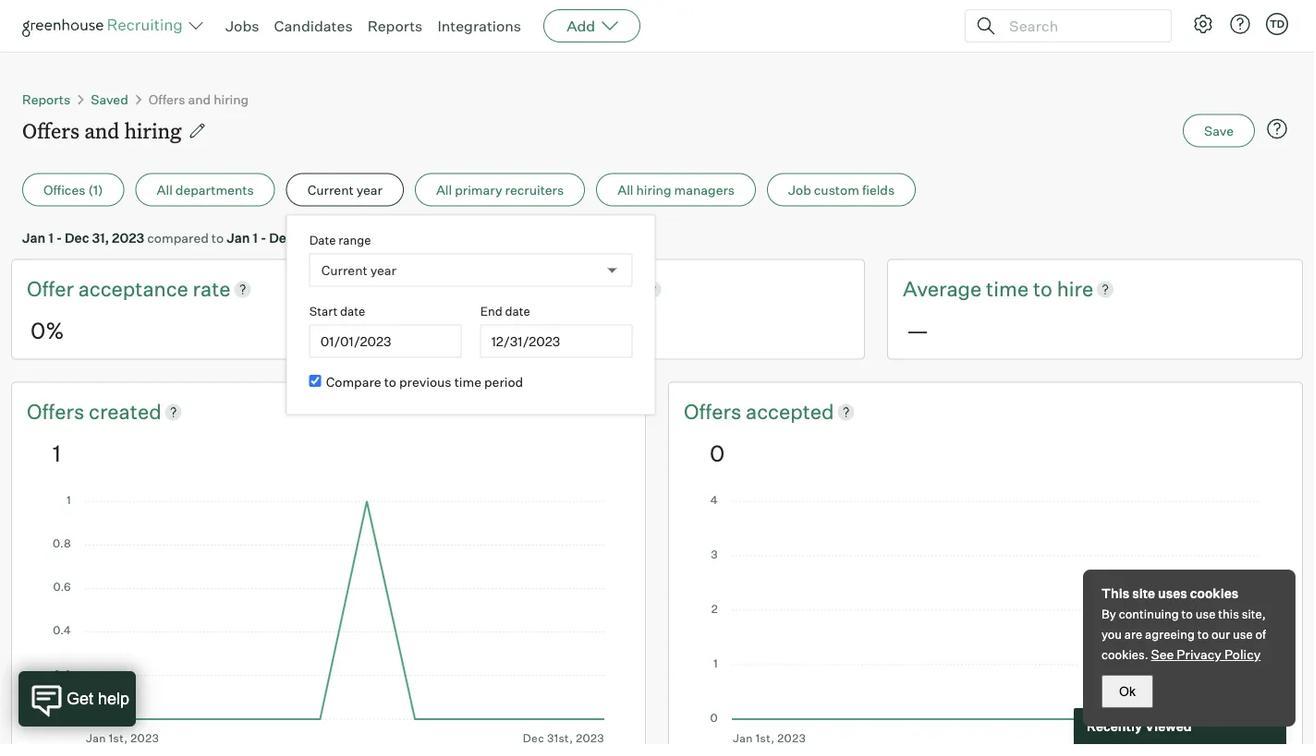 Task type: describe. For each thing, give the bounding box(es) containing it.
to left our
[[1197, 627, 1209, 642]]

rate link
[[193, 275, 231, 303]]

by
[[1101, 607, 1116, 622]]

0 vertical spatial offers and hiring
[[149, 91, 249, 107]]

date for start date
[[340, 304, 365, 319]]

this
[[1218, 607, 1239, 622]]

site,
[[1242, 607, 1266, 622]]

privacy
[[1177, 647, 1221, 663]]

edit image
[[188, 122, 207, 140]]

0%
[[30, 317, 64, 344]]

policy
[[1224, 647, 1261, 663]]

offer
[[27, 276, 74, 302]]

1 dec from the left
[[65, 230, 89, 246]]

all primary recruiters
[[436, 182, 564, 198]]

0
[[710, 439, 725, 467]]

average link for fill
[[465, 275, 548, 303]]

2 jan from the left
[[227, 230, 250, 246]]

uses
[[1158, 586, 1187, 602]]

1 horizontal spatial hiring
[[214, 91, 249, 107]]

date
[[309, 233, 336, 248]]

accepted link
[[746, 398, 834, 426]]

saved
[[91, 91, 128, 107]]

add
[[567, 17, 595, 35]]

greenhouse recruiting image
[[22, 15, 189, 37]]

candidates link
[[274, 17, 353, 35]]

all for all primary recruiters
[[436, 182, 452, 198]]

time link for fill
[[548, 275, 595, 303]]

cookies
[[1190, 586, 1238, 602]]

acceptance link
[[78, 275, 193, 303]]

ok
[[1119, 685, 1136, 699]]

to left previous
[[384, 374, 396, 390]]

are
[[1124, 627, 1142, 642]]

accepted
[[746, 399, 834, 424]]

integrations link
[[437, 17, 521, 35]]

average for fill
[[465, 276, 544, 302]]

offers link for 0
[[684, 398, 746, 426]]

period
[[484, 374, 523, 390]]

Search text field
[[1004, 12, 1154, 39]]

job
[[788, 182, 811, 198]]

to down uses
[[1181, 607, 1193, 622]]

custom
[[814, 182, 859, 198]]

start date
[[309, 304, 365, 319]]

compare to previous time period
[[326, 374, 523, 390]]

previous
[[399, 374, 451, 390]]

(1)
[[88, 182, 103, 198]]

recruiters
[[505, 182, 564, 198]]

offers right saved link
[[149, 91, 185, 107]]

xychart image for 0
[[710, 496, 1261, 746]]

jobs link
[[225, 17, 259, 35]]

td
[[1270, 18, 1285, 30]]

recently viewed
[[1087, 719, 1192, 735]]

faq image
[[1266, 118, 1288, 140]]

all primary recruiters button
[[415, 173, 585, 207]]

of
[[1255, 627, 1266, 642]]

created link
[[89, 398, 161, 426]]

12/31/2023
[[491, 333, 560, 349]]

compare
[[326, 374, 381, 390]]

offer link
[[27, 275, 78, 303]]

you
[[1101, 627, 1122, 642]]

viewed
[[1145, 719, 1192, 735]]

our
[[1211, 627, 1230, 642]]

configure image
[[1192, 13, 1214, 35]]

1 vertical spatial current year
[[321, 262, 396, 278]]

2 - from the left
[[261, 230, 266, 246]]

this site uses cookies
[[1101, 586, 1238, 602]]

offices
[[43, 182, 85, 198]]

end date
[[480, 304, 530, 319]]

to left hire at the top of the page
[[1033, 276, 1052, 302]]

reports for the bottom reports link
[[22, 91, 70, 107]]

offices (1) button
[[22, 173, 124, 207]]

all for all departments
[[157, 182, 173, 198]]

fill
[[619, 276, 641, 302]]

rate
[[193, 276, 231, 302]]

1 vertical spatial year
[[370, 262, 396, 278]]

saved link
[[91, 91, 128, 107]]

managers
[[674, 182, 735, 198]]

see privacy policy
[[1151, 647, 1261, 663]]

candidates
[[274, 17, 353, 35]]

time for fill
[[548, 276, 591, 302]]

Compare to previous time period checkbox
[[309, 375, 321, 387]]

01/01/2023
[[320, 333, 391, 349]]

current year inside button
[[307, 182, 382, 198]]

continuing
[[1119, 607, 1179, 622]]

1 31, from the left
[[92, 230, 109, 246]]

1 jan from the left
[[22, 230, 45, 246]]

ok button
[[1101, 675, 1153, 709]]

save button
[[1183, 114, 1255, 147]]



Task type: locate. For each thing, give the bounding box(es) containing it.
2 xychart image from the left
[[710, 496, 1261, 746]]

1 vertical spatial reports
[[22, 91, 70, 107]]

fill link
[[619, 275, 641, 303]]

1 horizontal spatial average link
[[903, 275, 986, 303]]

date
[[340, 304, 365, 319], [505, 304, 530, 319]]

1 average link from the left
[[465, 275, 548, 303]]

all left managers
[[617, 182, 633, 198]]

acceptance
[[78, 276, 188, 302]]

td button
[[1262, 9, 1292, 39]]

hiring left managers
[[636, 182, 671, 198]]

1 time link from the left
[[548, 275, 595, 303]]

0 horizontal spatial average
[[465, 276, 544, 302]]

hiring left edit "icon"
[[124, 117, 182, 144]]

offers link
[[27, 398, 89, 426], [684, 398, 746, 426]]

0 horizontal spatial reports
[[22, 91, 70, 107]]

0 horizontal spatial and
[[84, 117, 120, 144]]

agreeing
[[1145, 627, 1195, 642]]

to link for hire
[[1033, 275, 1057, 303]]

save
[[1204, 122, 1234, 139]]

0 vertical spatial year
[[356, 182, 382, 198]]

2 horizontal spatial all
[[617, 182, 633, 198]]

0 vertical spatial reports
[[367, 17, 423, 35]]

2 to link from the left
[[1033, 275, 1057, 303]]

offers and hiring down saved link
[[22, 117, 182, 144]]

average time to for fill
[[465, 276, 619, 302]]

current inside button
[[307, 182, 354, 198]]

1 all from the left
[[157, 182, 173, 198]]

time left "period"
[[454, 374, 481, 390]]

- left the date
[[261, 230, 266, 246]]

0 vertical spatial current
[[307, 182, 354, 198]]

2 31, from the left
[[296, 230, 314, 246]]

1 horizontal spatial xychart image
[[710, 496, 1261, 746]]

hire link
[[1057, 275, 1093, 303]]

year inside the current year button
[[356, 182, 382, 198]]

use left the of
[[1233, 627, 1253, 642]]

see
[[1151, 647, 1174, 663]]

0 horizontal spatial —
[[468, 317, 491, 344]]

date for end date
[[505, 304, 530, 319]]

1 horizontal spatial average
[[903, 276, 982, 302]]

all departments
[[157, 182, 254, 198]]

1 horizontal spatial offers link
[[684, 398, 746, 426]]

date right "start"
[[340, 304, 365, 319]]

offers and hiring up edit "icon"
[[149, 91, 249, 107]]

year down range
[[370, 262, 396, 278]]

use down cookies
[[1196, 607, 1216, 622]]

fields
[[862, 182, 895, 198]]

average
[[465, 276, 544, 302], [903, 276, 982, 302]]

offers link for 1
[[27, 398, 89, 426]]

offers up the 0
[[684, 399, 746, 424]]

all left departments
[[157, 182, 173, 198]]

see privacy policy link
[[1151, 647, 1261, 663]]

current year down range
[[321, 262, 396, 278]]

hiring down jobs link
[[214, 91, 249, 107]]

average link for hire
[[903, 275, 986, 303]]

time link left fill 'link'
[[548, 275, 595, 303]]

xychart image for 1
[[53, 496, 604, 746]]

jan
[[22, 230, 45, 246], [227, 230, 250, 246]]

offices (1)
[[43, 182, 103, 198]]

time left "fill"
[[548, 276, 591, 302]]

-
[[56, 230, 62, 246], [261, 230, 266, 246]]

reports for rightmost reports link
[[367, 17, 423, 35]]

dec
[[65, 230, 89, 246], [269, 230, 294, 246]]

1 horizontal spatial jan
[[227, 230, 250, 246]]

time link
[[548, 275, 595, 303], [986, 275, 1033, 303]]

1 xychart image from the left
[[53, 496, 604, 746]]

current
[[307, 182, 354, 198], [321, 262, 367, 278]]

reports left saved
[[22, 91, 70, 107]]

offer acceptance
[[27, 276, 193, 302]]

31,
[[92, 230, 109, 246], [296, 230, 314, 246]]

0 horizontal spatial -
[[56, 230, 62, 246]]

0 horizontal spatial average link
[[465, 275, 548, 303]]

0 horizontal spatial hiring
[[124, 117, 182, 144]]

2 dec from the left
[[269, 230, 294, 246]]

1 vertical spatial current
[[321, 262, 367, 278]]

1 horizontal spatial 31,
[[296, 230, 314, 246]]

1 average from the left
[[465, 276, 544, 302]]

1 horizontal spatial dec
[[269, 230, 294, 246]]

job custom fields
[[788, 182, 895, 198]]

0 vertical spatial reports link
[[367, 17, 423, 35]]

integrations
[[437, 17, 521, 35]]

all left primary
[[436, 182, 452, 198]]

0 vertical spatial current year
[[307, 182, 382, 198]]

1 - from the left
[[56, 230, 62, 246]]

2022
[[316, 230, 349, 246]]

average for hire
[[903, 276, 982, 302]]

1 horizontal spatial —
[[907, 317, 929, 344]]

0 horizontal spatial jan
[[22, 230, 45, 246]]

add button
[[543, 9, 641, 43]]

1 to link from the left
[[595, 275, 619, 303]]

jobs
[[225, 17, 259, 35]]

0 vertical spatial use
[[1196, 607, 1216, 622]]

hiring inside button
[[636, 182, 671, 198]]

average time to
[[465, 276, 619, 302], [903, 276, 1057, 302]]

1 horizontal spatial time link
[[986, 275, 1033, 303]]

0 horizontal spatial average time to
[[465, 276, 619, 302]]

1 vertical spatial use
[[1233, 627, 1253, 642]]

site
[[1132, 586, 1155, 602]]

offers down 0%
[[27, 399, 89, 424]]

0 horizontal spatial 31,
[[92, 230, 109, 246]]

xychart image
[[53, 496, 604, 746], [710, 496, 1261, 746]]

current year up 2022
[[307, 182, 382, 198]]

1 horizontal spatial average time to
[[903, 276, 1057, 302]]

2 horizontal spatial hiring
[[636, 182, 671, 198]]

- down offices
[[56, 230, 62, 246]]

date right end
[[505, 304, 530, 319]]

by continuing to use this site, you are agreeing to our use of cookies.
[[1101, 607, 1266, 663]]

td button
[[1266, 13, 1288, 35]]

current up 2022
[[307, 182, 354, 198]]

time left hire at the top of the page
[[986, 276, 1029, 302]]

2 horizontal spatial time
[[986, 276, 1029, 302]]

1 average time to from the left
[[465, 276, 619, 302]]

all hiring managers button
[[596, 173, 756, 207]]

hiring
[[214, 91, 249, 107], [124, 117, 182, 144], [636, 182, 671, 198]]

2 — from the left
[[907, 317, 929, 344]]

offers and hiring
[[149, 91, 249, 107], [22, 117, 182, 144]]

0 horizontal spatial dec
[[65, 230, 89, 246]]

1 horizontal spatial date
[[505, 304, 530, 319]]

2 date from the left
[[505, 304, 530, 319]]

departments
[[175, 182, 254, 198]]

1 vertical spatial offers and hiring
[[22, 117, 182, 144]]

and down saved link
[[84, 117, 120, 144]]

0 horizontal spatial time
[[454, 374, 481, 390]]

created
[[89, 399, 161, 424]]

primary
[[455, 182, 502, 198]]

jan down departments
[[227, 230, 250, 246]]

1 — from the left
[[468, 317, 491, 344]]

2023
[[112, 230, 144, 246]]

date range
[[309, 233, 371, 248]]

recently
[[1087, 719, 1142, 735]]

1 offers link from the left
[[27, 398, 89, 426]]

0 vertical spatial hiring
[[214, 91, 249, 107]]

job custom fields button
[[767, 173, 916, 207]]

—
[[468, 317, 491, 344], [907, 317, 929, 344]]

all for all hiring managers
[[617, 182, 633, 198]]

1 horizontal spatial reports
[[367, 17, 423, 35]]

offers link down 0%
[[27, 398, 89, 426]]

0 vertical spatial and
[[188, 91, 211, 107]]

0 horizontal spatial all
[[157, 182, 173, 198]]

1 horizontal spatial all
[[436, 182, 452, 198]]

offers and hiring link
[[149, 91, 249, 107]]

reports right candidates
[[367, 17, 423, 35]]

to left "fill"
[[595, 276, 614, 302]]

dec down 'offices (1)' button
[[65, 230, 89, 246]]

all hiring managers
[[617, 182, 735, 198]]

2 average link from the left
[[903, 275, 986, 303]]

2 offers link from the left
[[684, 398, 746, 426]]

time for hire
[[986, 276, 1029, 302]]

1 horizontal spatial time
[[548, 276, 591, 302]]

3 all from the left
[[617, 182, 633, 198]]

to
[[211, 230, 224, 246], [595, 276, 614, 302], [1033, 276, 1052, 302], [384, 374, 396, 390], [1181, 607, 1193, 622], [1197, 627, 1209, 642]]

jan up offer
[[22, 230, 45, 246]]

to right compared
[[211, 230, 224, 246]]

reports link left saved
[[22, 91, 70, 107]]

current down date range
[[321, 262, 367, 278]]

compared
[[147, 230, 209, 246]]

1 horizontal spatial -
[[261, 230, 266, 246]]

offers up offices
[[22, 117, 79, 144]]

current year button
[[286, 173, 404, 207]]

hire
[[1057, 276, 1093, 302]]

time link left hire link
[[986, 275, 1033, 303]]

0 horizontal spatial xychart image
[[53, 496, 604, 746]]

1 horizontal spatial use
[[1233, 627, 1253, 642]]

0 horizontal spatial reports link
[[22, 91, 70, 107]]

jan 1 - dec 31, 2023 compared to jan 1 - dec 31, 2022
[[22, 230, 349, 246]]

dec left the date
[[269, 230, 294, 246]]

0 horizontal spatial time link
[[548, 275, 595, 303]]

and up edit "icon"
[[188, 91, 211, 107]]

31, left 2023
[[92, 230, 109, 246]]

2 all from the left
[[436, 182, 452, 198]]

0 horizontal spatial offers link
[[27, 398, 89, 426]]

time
[[548, 276, 591, 302], [986, 276, 1029, 302], [454, 374, 481, 390]]

— for fill
[[468, 317, 491, 344]]

start
[[309, 304, 337, 319]]

2 average from the left
[[903, 276, 982, 302]]

1 date from the left
[[340, 304, 365, 319]]

end
[[480, 304, 502, 319]]

1
[[48, 230, 53, 246], [253, 230, 258, 246], [53, 439, 61, 467]]

0 horizontal spatial use
[[1196, 607, 1216, 622]]

2 vertical spatial hiring
[[636, 182, 671, 198]]

to link for fill
[[595, 275, 619, 303]]

0 horizontal spatial to link
[[595, 275, 619, 303]]

to link
[[595, 275, 619, 303], [1033, 275, 1057, 303]]

use
[[1196, 607, 1216, 622], [1233, 627, 1253, 642]]

cookies.
[[1101, 648, 1148, 663]]

reports
[[367, 17, 423, 35], [22, 91, 70, 107]]

average time to for hire
[[903, 276, 1057, 302]]

1 vertical spatial reports link
[[22, 91, 70, 107]]

this
[[1101, 586, 1129, 602]]

31, left 2022
[[296, 230, 314, 246]]

1 horizontal spatial and
[[188, 91, 211, 107]]

current year
[[307, 182, 382, 198], [321, 262, 396, 278]]

reports link
[[367, 17, 423, 35], [22, 91, 70, 107]]

year
[[356, 182, 382, 198], [370, 262, 396, 278]]

offers link up the 0
[[684, 398, 746, 426]]

— for hire
[[907, 317, 929, 344]]

2 average time to from the left
[[903, 276, 1057, 302]]

1 vertical spatial and
[[84, 117, 120, 144]]

offers
[[149, 91, 185, 107], [22, 117, 79, 144], [27, 399, 89, 424], [684, 399, 746, 424]]

year up range
[[356, 182, 382, 198]]

reports link right candidates
[[367, 17, 423, 35]]

1 horizontal spatial to link
[[1033, 275, 1057, 303]]

1 horizontal spatial reports link
[[367, 17, 423, 35]]

average link
[[465, 275, 548, 303], [903, 275, 986, 303]]

1 vertical spatial hiring
[[124, 117, 182, 144]]

all departments button
[[135, 173, 275, 207]]

0 horizontal spatial date
[[340, 304, 365, 319]]

2 time link from the left
[[986, 275, 1033, 303]]

time link for hire
[[986, 275, 1033, 303]]

range
[[339, 233, 371, 248]]



Task type: vqa. For each thing, say whether or not it's contained in the screenshot.
fill's the to link
yes



